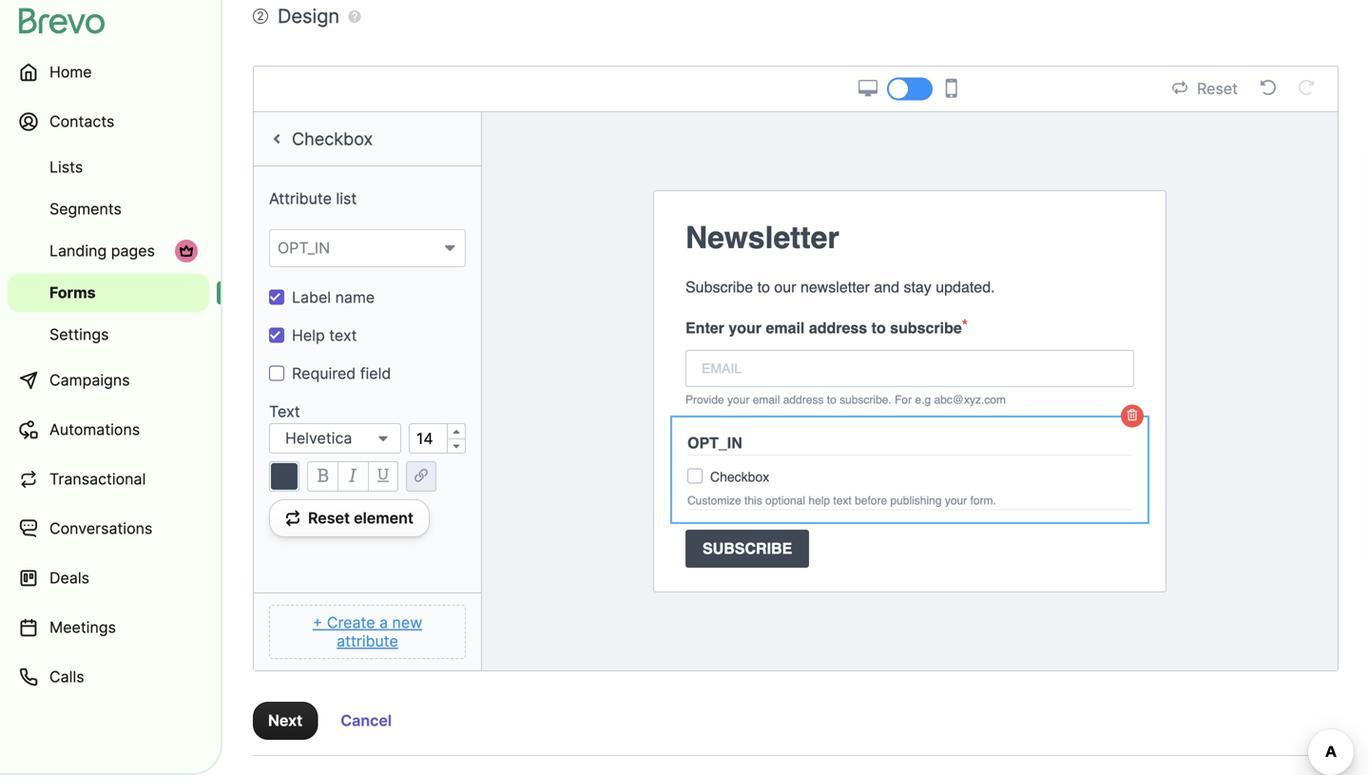 Task type: describe. For each thing, give the bounding box(es) containing it.
campaigns
[[49, 371, 130, 389]]

required
[[292, 364, 356, 383]]

provide
[[686, 393, 724, 407]]

2
[[257, 9, 264, 23]]

newsletter button
[[671, 207, 1150, 268]]

our
[[775, 278, 797, 296]]

0 horizontal spatial text
[[329, 326, 357, 345]]

to for subscribe
[[872, 319, 886, 337]]

this
[[745, 494, 763, 507]]

newsletter
[[686, 220, 840, 255]]

element
[[354, 509, 414, 527]]

provide your email address to subscribe. for e.g abc@xyz.com
[[686, 393, 1006, 407]]

form.
[[971, 494, 997, 507]]

attribute
[[269, 189, 332, 208]]

help
[[292, 326, 325, 345]]

meetings link
[[8, 605, 209, 651]]

optional
[[766, 494, 806, 507]]

checkbox inside text box
[[710, 469, 770, 485]]

design
[[278, 4, 340, 28]]

checkbox button
[[254, 112, 381, 165]]

publishing
[[891, 494, 942, 507]]

newsletter
[[801, 278, 870, 296]]

a
[[380, 613, 388, 632]]

+ create a new attribute
[[313, 613, 423, 651]]

enter your email address to subscribe
[[686, 319, 962, 337]]

reset for reset element
[[308, 509, 350, 527]]

reset element button
[[269, 499, 430, 537]]

enter
[[686, 319, 725, 337]]

deals
[[49, 569, 89, 587]]

text
[[269, 402, 300, 421]]

2 vertical spatial your
[[945, 494, 967, 507]]

email for provide
[[753, 393, 780, 407]]

subscribe
[[890, 319, 962, 337]]

new
[[392, 613, 423, 632]]

label name
[[292, 288, 375, 307]]

updated.
[[936, 278, 995, 296]]

cancel
[[341, 711, 392, 730]]

automations link
[[8, 407, 209, 453]]

Newsletter text field
[[686, 215, 1135, 261]]

subscribe to our newsletter and stay updated.
[[686, 278, 995, 296]]

helvetica
[[285, 429, 352, 447]]

home
[[49, 63, 92, 81]]

lists link
[[8, 148, 209, 186]]

landing pages
[[49, 242, 155, 260]]

calls link
[[8, 654, 209, 700]]

landing
[[49, 242, 107, 260]]

email for enter
[[766, 319, 805, 337]]

attribute list
[[269, 189, 357, 208]]

forms
[[49, 283, 96, 302]]

transactional link
[[8, 457, 209, 502]]

meetings
[[49, 618, 116, 637]]

opt_in
[[688, 434, 743, 452]]

forms link
[[8, 274, 209, 312]]

to inside subscribe to our newsletter and stay updated. text box
[[758, 278, 770, 296]]

your for provide
[[728, 393, 750, 407]]

list
[[336, 189, 357, 208]]

segments
[[49, 200, 122, 218]]

subscribe
[[686, 278, 753, 296]]

field
[[360, 364, 391, 383]]

reset for reset
[[1197, 79, 1238, 98]]

transactional
[[49, 470, 146, 488]]

required field
[[292, 364, 391, 383]]

automations
[[49, 420, 140, 439]]



Task type: locate. For each thing, give the bounding box(es) containing it.
Subscribe to our newsletter and stay updated. text field
[[686, 276, 1135, 299]]

contacts link
[[8, 99, 209, 145]]

to left subscribe.
[[827, 393, 837, 407]]

1 horizontal spatial checkbox
[[710, 469, 770, 485]]

reset element
[[308, 509, 414, 527]]

cancel button
[[326, 702, 407, 740]]

2 vertical spatial to
[[827, 393, 837, 407]]

0 vertical spatial checkbox
[[292, 128, 373, 149]]

to
[[758, 278, 770, 296], [872, 319, 886, 337], [827, 393, 837, 407]]

stay
[[904, 278, 932, 296]]

reset inside button
[[1197, 79, 1238, 98]]

and
[[874, 278, 900, 296]]

checkbox up list
[[292, 128, 373, 149]]

to left the "our"
[[758, 278, 770, 296]]

email down the "our"
[[766, 319, 805, 337]]

for
[[895, 393, 912, 407]]

abc@xyz.com
[[934, 393, 1006, 407]]

landing pages link
[[8, 232, 209, 270]]

segments link
[[8, 190, 209, 228]]

reset inside button
[[308, 509, 350, 527]]

to for subscribe.
[[827, 393, 837, 407]]

your for enter
[[729, 319, 762, 337]]

address left subscribe.
[[783, 393, 824, 407]]

name
[[335, 288, 375, 307]]

e.g
[[915, 393, 931, 407]]

address down the subscribe to our newsletter and stay updated.
[[809, 319, 868, 337]]

0 vertical spatial email
[[766, 319, 805, 337]]

None text field
[[686, 350, 1135, 387]]

contacts
[[49, 112, 114, 131]]

pages
[[111, 242, 155, 260]]

None number field
[[409, 423, 466, 454]]

help
[[809, 494, 830, 507]]

create
[[327, 613, 375, 632]]

1 vertical spatial address
[[783, 393, 824, 407]]

subscribe to our newsletter and stay updated. button
[[671, 268, 1150, 306]]

1 horizontal spatial text
[[834, 494, 852, 507]]

address for subscribe
[[809, 319, 868, 337]]

deals link
[[8, 555, 209, 601]]

checkbox up this
[[710, 469, 770, 485]]

2 horizontal spatial to
[[872, 319, 886, 337]]

campaigns link
[[8, 358, 209, 403]]

reset
[[1197, 79, 1238, 98], [308, 509, 350, 527]]

lists
[[49, 158, 83, 176]]

your right enter
[[729, 319, 762, 337]]

1 vertical spatial email
[[753, 393, 780, 407]]

customize this optional help text before publishing your form.
[[688, 494, 997, 507]]

left___rvooi image
[[179, 243, 194, 259]]

subscribe.
[[840, 393, 892, 407]]

your
[[729, 319, 762, 337], [728, 393, 750, 407], [945, 494, 967, 507]]

your left form.
[[945, 494, 967, 507]]

your right the provide
[[728, 393, 750, 407]]

conversations
[[49, 519, 153, 538]]

1 vertical spatial text
[[834, 494, 852, 507]]

0 vertical spatial address
[[809, 319, 868, 337]]

text
[[329, 326, 357, 345], [834, 494, 852, 507]]

conversations link
[[8, 506, 209, 552]]

1 horizontal spatial to
[[827, 393, 837, 407]]

settings
[[49, 325, 109, 344]]

attribute
[[337, 632, 398, 651]]

home link
[[8, 49, 209, 95]]

calls
[[49, 668, 84, 686]]

reset button
[[1167, 77, 1244, 101]]

checkbox inside button
[[292, 128, 373, 149]]

help text
[[292, 326, 357, 345]]

address for subscribe.
[[783, 393, 824, 407]]

to down and
[[872, 319, 886, 337]]

0 vertical spatial text
[[329, 326, 357, 345]]

email right the provide
[[753, 393, 780, 407]]

checkbox
[[292, 128, 373, 149], [710, 469, 770, 485]]

0 horizontal spatial checkbox
[[292, 128, 373, 149]]

0 vertical spatial reset
[[1197, 79, 1238, 98]]

1 horizontal spatial reset
[[1197, 79, 1238, 98]]

1 vertical spatial checkbox
[[710, 469, 770, 485]]

1 vertical spatial reset
[[308, 509, 350, 527]]

next button
[[253, 702, 318, 740]]

1 vertical spatial your
[[728, 393, 750, 407]]

Checkbox text field
[[710, 467, 1128, 487]]

subscribe
[[703, 540, 792, 557]]

address
[[809, 319, 868, 337], [783, 393, 824, 407]]

0 horizontal spatial to
[[758, 278, 770, 296]]

next
[[268, 711, 303, 730]]

label
[[292, 288, 331, 307]]

settings link
[[8, 316, 209, 354]]

email
[[766, 319, 805, 337], [753, 393, 780, 407]]

+
[[313, 613, 323, 632]]

before
[[855, 494, 887, 507]]

subscribe button
[[671, 522, 1150, 575]]

0 vertical spatial to
[[758, 278, 770, 296]]

0 vertical spatial your
[[729, 319, 762, 337]]

0 horizontal spatial reset
[[308, 509, 350, 527]]

customize
[[688, 494, 742, 507]]

1 vertical spatial to
[[872, 319, 886, 337]]



Task type: vqa. For each thing, say whether or not it's contained in the screenshot.
leftmost text
yes



